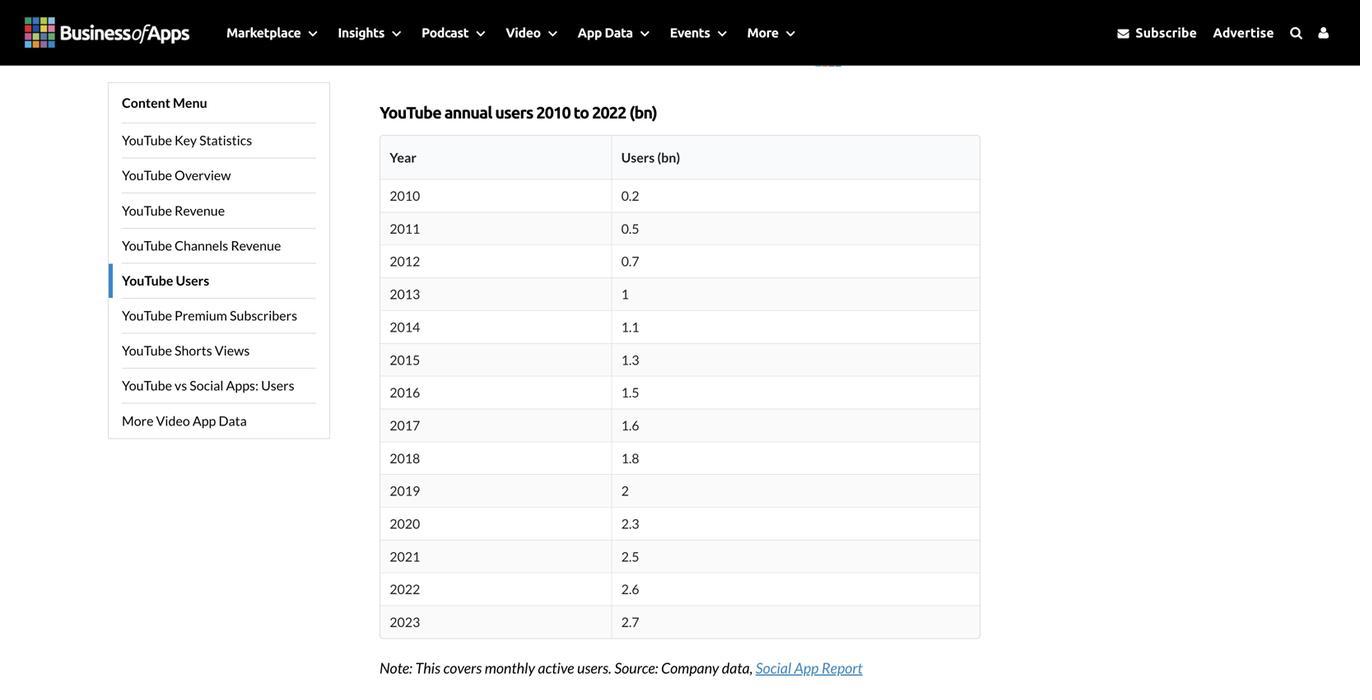 Task type: locate. For each thing, give the bounding box(es) containing it.
0 horizontal spatial 2022
[[390, 582, 420, 598]]

podcast
[[422, 25, 469, 40]]

youtube up youtube revenue
[[122, 167, 172, 183]]

subscribers
[[230, 308, 297, 324]]

marketplace
[[227, 25, 301, 40]]

annual
[[445, 103, 492, 122]]

data,
[[722, 659, 753, 677]]

1 vertical spatial 2022
[[390, 582, 420, 598]]

2022 up the 2023
[[390, 582, 420, 598]]

1 vertical spatial (bn)
[[658, 149, 681, 165]]

2020
[[390, 516, 420, 532]]

youtube left shorts
[[122, 343, 172, 359]]

content menu
[[122, 95, 207, 111]]

2 vertical spatial app
[[795, 659, 819, 677]]

0 horizontal spatial app
[[193, 413, 216, 429]]

2010 up 2011
[[390, 188, 420, 204]]

youtube down content
[[122, 132, 172, 148]]

2.7
[[622, 615, 640, 631]]

2010
[[536, 103, 571, 122], [390, 188, 420, 204]]

youtube inside "link"
[[122, 167, 172, 183]]

revenue
[[175, 202, 225, 219], [231, 238, 281, 254]]

app down "youtube vs social apps: users"
[[193, 413, 216, 429]]

youtube for youtube users
[[122, 273, 173, 289]]

views
[[215, 343, 250, 359]]

0 vertical spatial users
[[622, 149, 655, 165]]

1 horizontal spatial app
[[578, 25, 602, 40]]

statistics
[[199, 132, 252, 148]]

youtube key statistics
[[122, 132, 252, 148]]

2.5
[[622, 549, 640, 565]]

1.1
[[622, 319, 640, 335]]

2017
[[390, 418, 420, 434]]

0 horizontal spatial 2010
[[390, 188, 420, 204]]

vs
[[175, 378, 187, 394]]

0 vertical spatial more
[[748, 25, 779, 40]]

1 vertical spatial revenue
[[231, 238, 281, 254]]

video right podcast link on the left top
[[506, 25, 541, 40]]

social right data,
[[756, 659, 792, 677]]

youtube up year
[[380, 103, 441, 122]]

youtube shorts views link
[[122, 333, 316, 368]]

user image
[[1319, 26, 1330, 39]]

2010 left the to at the top left of the page
[[536, 103, 571, 122]]

1 horizontal spatial more
[[748, 25, 779, 40]]

youtube
[[380, 103, 441, 122], [122, 132, 172, 148], [122, 167, 172, 183], [122, 202, 172, 219], [122, 238, 172, 254], [122, 273, 173, 289], [122, 308, 172, 324], [122, 343, 172, 359], [122, 378, 172, 394]]

revenue up youtube users link
[[231, 238, 281, 254]]

youtube down youtube channels revenue
[[122, 273, 173, 289]]

2022 right the to at the top left of the page
[[592, 103, 626, 122]]

more for more
[[748, 25, 779, 40]]

overview
[[175, 167, 231, 183]]

video
[[506, 25, 541, 40], [156, 413, 190, 429]]

youtube for youtube premium subscribers
[[122, 308, 172, 324]]

youtube for youtube vs social apps: users
[[122, 378, 172, 394]]

0 horizontal spatial (bn)
[[629, 103, 657, 122]]

youtube down youtube overview
[[122, 202, 172, 219]]

app right video link
[[578, 25, 602, 40]]

users right apps:
[[261, 378, 295, 394]]

0 vertical spatial 2022
[[592, 103, 626, 122]]

more right events 'link'
[[748, 25, 779, 40]]

youtube annual users 2010 to 2022 (bn)
[[380, 103, 657, 122]]

0 vertical spatial social
[[190, 378, 224, 394]]

1 horizontal spatial 2022
[[592, 103, 626, 122]]

more down "youtube vs social apps: users"
[[122, 413, 154, 429]]

2011
[[390, 221, 420, 237]]

1 vertical spatial users
[[176, 273, 209, 289]]

0 vertical spatial 2010
[[536, 103, 571, 122]]

1.5
[[622, 385, 640, 401]]

events link
[[658, 0, 735, 65]]

0 vertical spatial video
[[506, 25, 541, 40]]

youtube for youtube key statistics
[[122, 132, 172, 148]]

1 vertical spatial video
[[156, 413, 190, 429]]

advertise link
[[1207, 17, 1281, 48]]

youtube revenue link
[[122, 193, 316, 228]]

menu
[[173, 95, 207, 111]]

youtube channels revenue
[[122, 238, 281, 254]]

0 horizontal spatial social
[[190, 378, 224, 394]]

youtube for youtube annual users 2010 to 2022 (bn)
[[380, 103, 441, 122]]

users up premium
[[176, 273, 209, 289]]

0 horizontal spatial users
[[176, 273, 209, 289]]

(bn)
[[629, 103, 657, 122], [658, 149, 681, 165]]

0 horizontal spatial more
[[122, 413, 154, 429]]

1 horizontal spatial users
[[261, 378, 295, 394]]

youtube premium subscribers
[[122, 308, 297, 324]]

app
[[578, 25, 602, 40], [193, 413, 216, 429], [795, 659, 819, 677]]

covers
[[444, 659, 482, 677]]

data
[[605, 25, 633, 40], [219, 413, 247, 429]]

video down vs
[[156, 413, 190, 429]]

youtube shorts views
[[122, 343, 250, 359]]

app left report on the bottom right
[[795, 659, 819, 677]]

search image
[[1291, 26, 1303, 39]]

more
[[748, 25, 779, 40], [122, 413, 154, 429]]

more video app data link
[[122, 403, 316, 438]]

revenue up "channels"
[[175, 202, 225, 219]]

1 horizontal spatial (bn)
[[658, 149, 681, 165]]

1 vertical spatial app
[[193, 413, 216, 429]]

data left events
[[605, 25, 633, 40]]

2 vertical spatial users
[[261, 378, 295, 394]]

0 vertical spatial revenue
[[175, 202, 225, 219]]

users up 0.2
[[622, 149, 655, 165]]

1 horizontal spatial 2010
[[536, 103, 571, 122]]

social
[[190, 378, 224, 394], [756, 659, 792, 677]]

1 vertical spatial data
[[219, 413, 247, 429]]

0 vertical spatial app
[[578, 25, 602, 40]]

apps:
[[226, 378, 259, 394]]

0 vertical spatial data
[[605, 25, 633, 40]]

2022
[[592, 103, 626, 122], [390, 582, 420, 598]]

more link
[[735, 0, 804, 65]]

2.3
[[622, 516, 640, 532]]

youtube up youtube users
[[122, 238, 172, 254]]

youtube down youtube users
[[122, 308, 172, 324]]

2014
[[390, 319, 420, 335]]

2019
[[390, 483, 420, 499]]

users
[[495, 103, 533, 122]]

2022 inside "youtube annual users" element
[[390, 582, 420, 598]]

users
[[622, 149, 655, 165], [176, 273, 209, 289], [261, 378, 295, 394]]

social right vs
[[190, 378, 224, 394]]

subscribe
[[1133, 25, 1198, 40]]

marketplace link
[[214, 0, 326, 65]]

0 horizontal spatial data
[[219, 413, 247, 429]]

youtube overview link
[[122, 158, 316, 193]]

this
[[415, 659, 441, 677]]

1.8
[[622, 450, 640, 466]]

youtube left vs
[[122, 378, 172, 394]]

more video app data
[[122, 413, 247, 429]]

1 vertical spatial 2010
[[390, 188, 420, 204]]

1 vertical spatial more
[[122, 413, 154, 429]]

1 horizontal spatial social
[[756, 659, 792, 677]]

data down apps:
[[219, 413, 247, 429]]

2 horizontal spatial app
[[795, 659, 819, 677]]

users (bn)
[[622, 149, 681, 165]]



Task type: vqa. For each thing, say whether or not it's contained in the screenshot.
left More
yes



Task type: describe. For each thing, give the bounding box(es) containing it.
insights
[[338, 25, 385, 40]]

1.3
[[622, 352, 640, 368]]

to
[[574, 103, 589, 122]]

2021
[[390, 549, 420, 565]]

youtube revenue
[[122, 202, 225, 219]]

youtube vs social apps: users
[[122, 378, 295, 394]]

1 vertical spatial social
[[756, 659, 792, 677]]

envelope image
[[1118, 27, 1130, 39]]

0.5
[[622, 221, 640, 237]]

2016
[[390, 385, 420, 401]]

1 horizontal spatial data
[[605, 25, 633, 40]]

1 horizontal spatial video
[[506, 25, 541, 40]]

2013
[[390, 286, 420, 302]]

1.6
[[622, 418, 640, 434]]

1 horizontal spatial revenue
[[231, 238, 281, 254]]

0 horizontal spatial revenue
[[175, 202, 225, 219]]

subscribe link
[[1112, 17, 1204, 48]]

0 vertical spatial (bn)
[[629, 103, 657, 122]]

2012
[[390, 253, 420, 270]]

video link
[[494, 0, 566, 65]]

shorts
[[175, 343, 212, 359]]

youtube annual users element
[[380, 135, 981, 640]]

2 horizontal spatial users
[[622, 149, 655, 165]]

social inside youtube vs social apps: users link
[[190, 378, 224, 394]]

podcast link
[[409, 0, 494, 65]]

0.2
[[622, 188, 640, 204]]

(bn) inside "youtube annual users" element
[[658, 149, 681, 165]]

1
[[622, 286, 629, 302]]

note: this covers monthly active users. source: company data, social app report
[[380, 659, 863, 677]]

key
[[175, 132, 197, 148]]

youtube users link
[[122, 263, 316, 298]]

insights link
[[326, 0, 409, 65]]

monthly
[[485, 659, 535, 677]]

users.
[[577, 659, 612, 677]]

2
[[622, 483, 629, 499]]

0 horizontal spatial video
[[156, 413, 190, 429]]

youtube channels revenue link
[[122, 228, 316, 263]]

active
[[538, 659, 575, 677]]

channels
[[175, 238, 228, 254]]

2.6
[[622, 582, 640, 598]]

note:
[[380, 659, 413, 677]]

app data link
[[566, 0, 658, 65]]

premium
[[175, 308, 227, 324]]

report
[[822, 659, 863, 677]]

company
[[661, 659, 719, 677]]

youtube key statistics link
[[122, 123, 316, 158]]

youtube for youtube revenue
[[122, 202, 172, 219]]

2010 inside "youtube annual users" element
[[390, 188, 420, 204]]

app data
[[578, 25, 633, 40]]

more for more video app data
[[122, 413, 154, 429]]

content
[[122, 95, 170, 111]]

2023
[[390, 615, 420, 631]]

youtube for youtube shorts views
[[122, 343, 172, 359]]

2015
[[390, 352, 420, 368]]

youtube overview
[[122, 167, 231, 183]]

advertise
[[1214, 25, 1275, 40]]

youtube for youtube channels revenue
[[122, 238, 172, 254]]

youtube premium subscribers link
[[122, 298, 316, 333]]

0.7
[[622, 253, 640, 270]]

youtube vs social apps: users link
[[122, 368, 316, 403]]

source:
[[615, 659, 659, 677]]

youtube users
[[122, 273, 209, 289]]

events
[[670, 25, 711, 40]]

social app report link
[[756, 659, 863, 677]]

year
[[390, 149, 417, 165]]

youtube for youtube overview
[[122, 167, 172, 183]]

2018
[[390, 450, 420, 466]]



